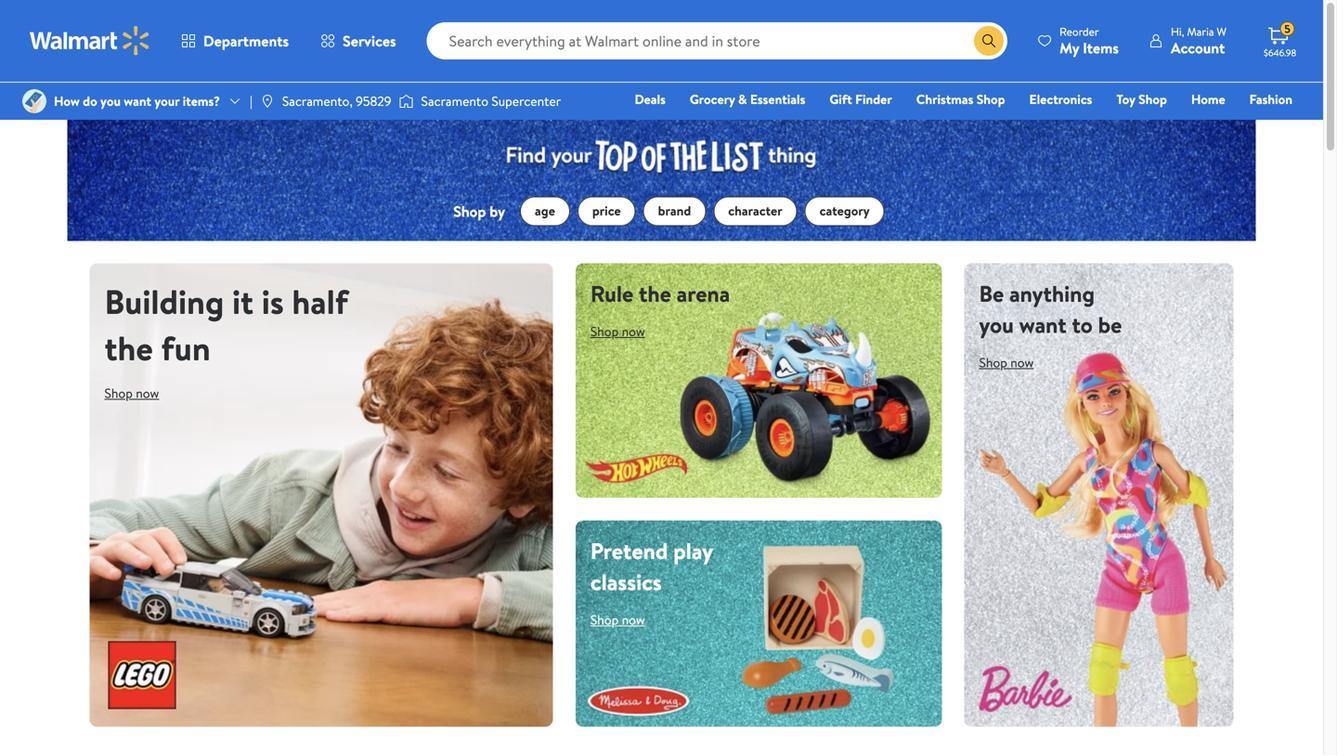 Task type: locate. For each thing, give the bounding box(es) containing it.
to
[[1073, 309, 1093, 340]]

grocery & essentials
[[690, 90, 806, 108]]

rule the arena
[[591, 278, 731, 309]]

shop hot wheels image
[[576, 263, 943, 498]]

shop lego image
[[90, 263, 553, 727]]

now for building it is half the fun
[[136, 384, 159, 402]]

1 horizontal spatial you
[[980, 309, 1015, 340]]

shop now for be anything you want to be
[[980, 354, 1034, 372]]

gift finder link
[[822, 89, 901, 109]]

1 horizontal spatial want
[[1020, 309, 1067, 340]]

5
[[1285, 21, 1291, 37]]

category button
[[805, 196, 885, 226]]

want left to
[[1020, 309, 1067, 340]]

 image right 95829
[[399, 92, 414, 111]]

the right rule
[[639, 278, 672, 309]]

shop now link down the be anything you want to be
[[980, 348, 1049, 377]]

arena
[[677, 278, 731, 309]]

toy shop link
[[1109, 89, 1176, 109]]

0 vertical spatial the
[[639, 278, 672, 309]]

1 vertical spatial the
[[105, 325, 153, 371]]

1 vertical spatial you
[[980, 309, 1015, 340]]

you left to
[[980, 309, 1015, 340]]

building it is half the fun
[[105, 278, 348, 371]]

now for pretend play classics
[[622, 611, 645, 629]]

home
[[1192, 90, 1226, 108]]

my
[[1060, 38, 1080, 58]]

the
[[639, 278, 672, 309], [105, 325, 153, 371]]

classics
[[591, 567, 662, 598]]

0 horizontal spatial the
[[105, 325, 153, 371]]

1 vertical spatial want
[[1020, 309, 1067, 340]]

price button
[[578, 196, 636, 226]]

you right do
[[100, 92, 121, 110]]

95829
[[356, 92, 392, 110]]

1 horizontal spatial gift
[[997, 116, 1019, 134]]

want left the your
[[124, 92, 151, 110]]

debit
[[1182, 116, 1214, 134]]

departments button
[[165, 19, 305, 63]]

gift left finder
[[830, 90, 853, 108]]

 image for how do you want your items?
[[22, 89, 46, 113]]

pretend play classics
[[591, 536, 713, 598]]

gift
[[830, 90, 853, 108], [997, 116, 1019, 134]]

be
[[1099, 309, 1123, 340]]

registry link
[[1071, 115, 1135, 135]]

shop now
[[591, 322, 645, 341], [980, 354, 1034, 372], [105, 384, 159, 402], [591, 611, 645, 629]]

cards
[[1022, 116, 1055, 134]]

0 vertical spatial you
[[100, 92, 121, 110]]

0 horizontal spatial  image
[[22, 89, 46, 113]]

shop now link down classics
[[591, 605, 660, 635]]

 image
[[22, 89, 46, 113], [399, 92, 414, 111]]

fashion link
[[1242, 89, 1302, 109]]

search icon image
[[982, 33, 997, 48]]

0 horizontal spatial you
[[100, 92, 121, 110]]

hi, maria w account
[[1172, 24, 1227, 58]]

it
[[232, 278, 254, 325]]

deals link
[[627, 89, 674, 109]]

toy shop
[[1117, 90, 1168, 108]]

Search search field
[[427, 22, 1008, 59]]

character
[[729, 202, 783, 220]]

now
[[622, 322, 645, 341], [1011, 354, 1034, 372], [136, 384, 159, 402], [622, 611, 645, 629]]

shop now link for be anything you want to be
[[980, 348, 1049, 377]]

want inside the be anything you want to be
[[1020, 309, 1067, 340]]

reorder
[[1060, 24, 1100, 39]]

supercenter
[[492, 92, 561, 110]]

you inside the be anything you want to be
[[980, 309, 1015, 340]]

is
[[262, 278, 284, 325]]

0 vertical spatial want
[[124, 92, 151, 110]]

be
[[980, 278, 1005, 309]]

sacramento supercenter
[[421, 92, 561, 110]]

finder
[[856, 90, 893, 108]]

the left "fun"
[[105, 325, 153, 371]]

be anything you want to be
[[980, 278, 1123, 340]]

account
[[1172, 38, 1226, 58]]

gift inside fashion gift cards
[[997, 116, 1019, 134]]

0 horizontal spatial want
[[124, 92, 151, 110]]

fun
[[161, 325, 211, 371]]

 image left how
[[22, 89, 46, 113]]

0 horizontal spatial gift
[[830, 90, 853, 108]]

shop
[[977, 90, 1006, 108], [1139, 90, 1168, 108], [454, 201, 486, 221], [591, 322, 619, 341], [980, 354, 1008, 372], [105, 384, 133, 402], [591, 611, 619, 629]]

gift cards link
[[988, 115, 1064, 135]]

Walmart Site-Wide search field
[[427, 22, 1008, 59]]

you
[[100, 92, 121, 110], [980, 309, 1015, 340]]

play
[[674, 536, 713, 567]]

age button
[[520, 196, 570, 226]]

anything
[[1010, 278, 1095, 309]]

fashion
[[1250, 90, 1293, 108]]

shop now link down rule
[[591, 317, 660, 346]]

1 horizontal spatial  image
[[399, 92, 414, 111]]

how do you want your items?
[[54, 92, 220, 110]]

grocery
[[690, 90, 736, 108]]

 image
[[260, 94, 275, 109]]

want
[[124, 92, 151, 110], [1020, 309, 1067, 340]]

1 vertical spatial gift
[[997, 116, 1019, 134]]

shop now link down "fun"
[[105, 378, 174, 408]]

gift left cards
[[997, 116, 1019, 134]]

walmart image
[[30, 26, 151, 56]]

maria
[[1188, 24, 1215, 39]]

registry
[[1079, 116, 1127, 134]]

christmas shop
[[917, 90, 1006, 108]]

shop now link
[[591, 317, 660, 346], [980, 348, 1049, 377], [105, 378, 174, 408], [591, 605, 660, 635]]



Task type: vqa. For each thing, say whether or not it's contained in the screenshot.
Cards at the right top
yes



Task type: describe. For each thing, give the bounding box(es) containing it.
category
[[820, 202, 870, 220]]

deals
[[635, 90, 666, 108]]

one debit
[[1151, 116, 1214, 134]]

essentials
[[751, 90, 806, 108]]

you for anything
[[980, 309, 1015, 340]]

items
[[1083, 38, 1120, 58]]

 image for sacramento supercenter
[[399, 92, 414, 111]]

shop now link for rule the arena
[[591, 317, 660, 346]]

shop now for pretend play classics
[[591, 611, 645, 629]]

shop now for building it is half the fun
[[105, 384, 159, 402]]

christmas
[[917, 90, 974, 108]]

$646.98
[[1264, 46, 1297, 59]]

character button
[[714, 196, 798, 226]]

sacramento,
[[282, 92, 353, 110]]

walmart+ link
[[1230, 115, 1302, 135]]

shop inside christmas shop link
[[977, 90, 1006, 108]]

your
[[155, 92, 180, 110]]

now for be anything you want to be
[[1011, 354, 1034, 372]]

grocery & essentials link
[[682, 89, 814, 109]]

reorder my items
[[1060, 24, 1120, 58]]

shop now for rule the arena
[[591, 322, 645, 341]]

by
[[490, 201, 505, 221]]

shop by
[[454, 201, 505, 221]]

gift finder
[[830, 90, 893, 108]]

one
[[1151, 116, 1179, 134]]

&
[[739, 90, 747, 108]]

building
[[105, 278, 224, 325]]

services button
[[305, 19, 412, 63]]

price
[[593, 202, 621, 220]]

you for do
[[100, 92, 121, 110]]

services
[[343, 31, 396, 51]]

sacramento
[[421, 92, 489, 110]]

brand
[[658, 202, 692, 220]]

shop inside toy shop "link"
[[1139, 90, 1168, 108]]

shop melissa and doug image
[[576, 521, 943, 727]]

one debit link
[[1143, 115, 1222, 135]]

walmart+
[[1238, 116, 1293, 134]]

find your top of the list thing image
[[484, 120, 840, 181]]

the inside building it is half the fun
[[105, 325, 153, 371]]

want for to
[[1020, 309, 1067, 340]]

now for rule the arena
[[622, 322, 645, 341]]

electronics link
[[1022, 89, 1101, 109]]

half
[[292, 278, 348, 325]]

pretend
[[591, 536, 668, 567]]

fashion gift cards
[[997, 90, 1293, 134]]

age
[[535, 202, 555, 220]]

brand button
[[644, 196, 706, 226]]

shop barbie image
[[965, 263, 1234, 727]]

electronics
[[1030, 90, 1093, 108]]

want for your
[[124, 92, 151, 110]]

w
[[1217, 24, 1227, 39]]

hi,
[[1172, 24, 1185, 39]]

home link
[[1184, 89, 1234, 109]]

0 vertical spatial gift
[[830, 90, 853, 108]]

shop now link for building it is half the fun
[[105, 378, 174, 408]]

items?
[[183, 92, 220, 110]]

toy
[[1117, 90, 1136, 108]]

1 horizontal spatial the
[[639, 278, 672, 309]]

sacramento, 95829
[[282, 92, 392, 110]]

how
[[54, 92, 80, 110]]

shop now link for pretend play classics
[[591, 605, 660, 635]]

departments
[[203, 31, 289, 51]]

rule
[[591, 278, 634, 309]]

christmas shop link
[[908, 89, 1014, 109]]

do
[[83, 92, 97, 110]]

|
[[250, 92, 253, 110]]



